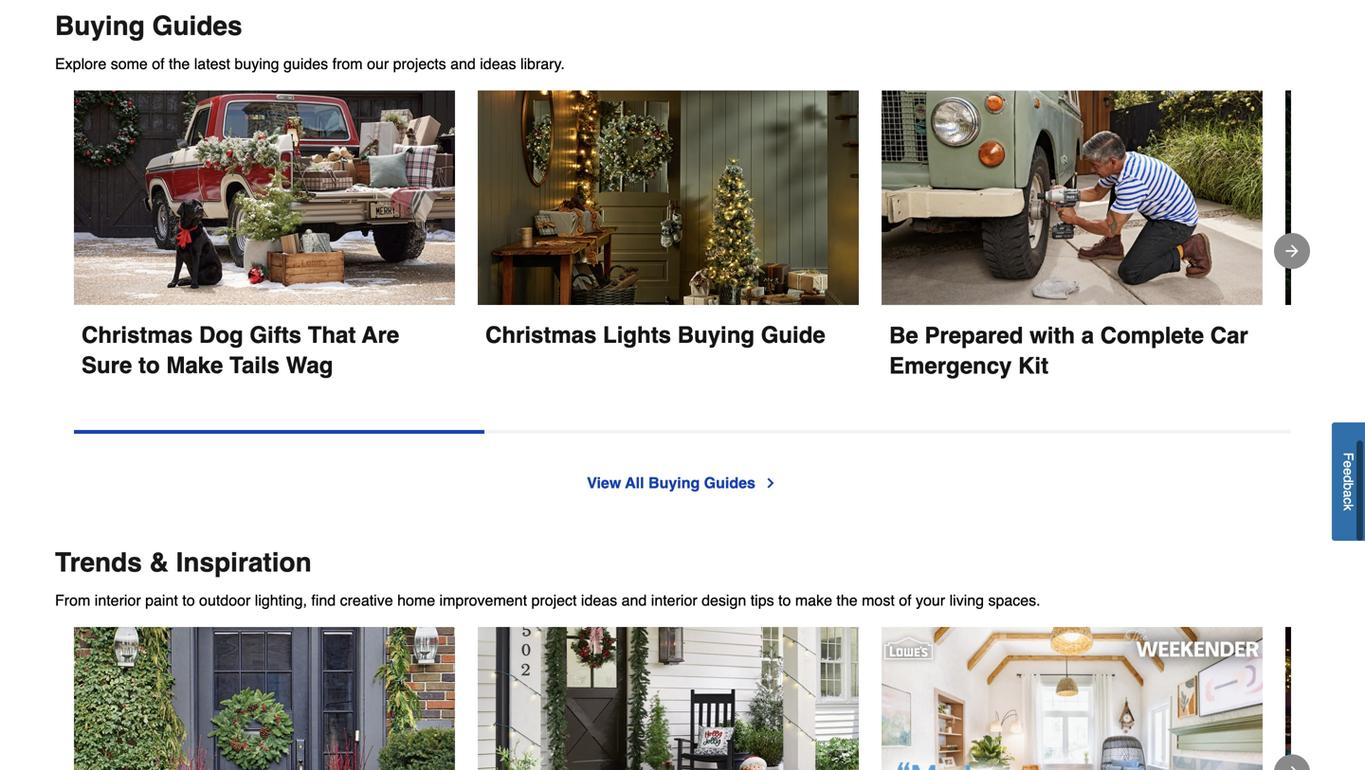Task type: locate. For each thing, give the bounding box(es) containing it.
make
[[795, 592, 832, 610]]

car
[[1210, 323, 1248, 349]]

e up the b on the bottom right of page
[[1341, 468, 1356, 476]]

1 horizontal spatial ideas
[[581, 592, 617, 610]]

guides
[[283, 55, 328, 73]]

buying left guide
[[677, 322, 755, 348]]

lights
[[603, 322, 671, 348]]

latest
[[194, 55, 230, 73]]

interior
[[95, 592, 141, 610], [651, 592, 697, 610]]

0 vertical spatial ideas
[[480, 55, 516, 73]]

and right projects in the top of the page
[[450, 55, 476, 73]]

of left your
[[899, 592, 912, 610]]

e
[[1341, 461, 1356, 468], [1341, 468, 1356, 476]]

a right with
[[1081, 323, 1094, 349]]

0 vertical spatial arrow right image
[[1283, 242, 1302, 261]]

2 vertical spatial buying
[[648, 475, 700, 492]]

2 horizontal spatial to
[[778, 592, 791, 610]]

1 horizontal spatial christmas
[[485, 322, 597, 348]]

interior down trends
[[95, 592, 141, 610]]

christmas inside 'christmas dog gifts that are sure to make tails wag'
[[82, 322, 193, 348]]

explore
[[55, 55, 106, 73]]

from
[[55, 592, 90, 610]]

0 horizontal spatial a
[[1081, 323, 1094, 349]]

0 vertical spatial guides
[[152, 11, 242, 41]]

1 horizontal spatial a
[[1341, 490, 1356, 498]]

ideas left 'library.'
[[480, 55, 516, 73]]

arrow right image for a woman in a red plaid jacket shopping for a live christmas tree. image
[[1283, 242, 1302, 261]]

project
[[531, 592, 577, 610]]

a navy blue door on a brick home decorated with a fresh wreath and garland. image
[[74, 628, 455, 771]]

0 horizontal spatial christmas
[[82, 322, 193, 348]]

and right project
[[621, 592, 647, 610]]

ideas right project
[[581, 592, 617, 610]]

from interior paint to outdoor lighting, find creative home improvement project ideas and interior design tips to make the most of your living spaces.
[[55, 592, 1040, 610]]

spaces.
[[988, 592, 1040, 610]]

to
[[138, 353, 160, 379], [182, 592, 195, 610], [778, 592, 791, 610]]

1 horizontal spatial guides
[[704, 475, 755, 492]]

1 horizontal spatial of
[[899, 592, 912, 610]]

buying inside "link"
[[648, 475, 700, 492]]

your
[[916, 592, 945, 610]]

1 vertical spatial buying
[[677, 322, 755, 348]]

to inside 'christmas dog gifts that are sure to make tails wag'
[[138, 353, 160, 379]]

e up the d
[[1341, 461, 1356, 468]]

be prepared with a complete car emergency kit link
[[882, 91, 1263, 382]]

guides left "chevron right" icon
[[704, 475, 755, 492]]

0 vertical spatial a
[[1081, 323, 1094, 349]]

episode of the weekender: the modern rustic cottage image
[[882, 628, 1263, 771]]

all
[[625, 475, 644, 492]]

a
[[1081, 323, 1094, 349], [1341, 490, 1356, 498]]

buying up explore
[[55, 11, 145, 41]]

1 vertical spatial the
[[836, 592, 858, 610]]

f
[[1341, 453, 1356, 461]]

1 interior from the left
[[95, 592, 141, 610]]

a black lab with a bow on its neck in front of a red pick up truck. image
[[74, 91, 455, 306]]

from
[[332, 55, 363, 73]]

guide
[[761, 322, 825, 348]]

0 horizontal spatial to
[[138, 353, 160, 379]]

view all buying guides
[[587, 475, 755, 492]]

inspiration
[[176, 548, 312, 578]]

library.
[[520, 55, 565, 73]]

living
[[949, 592, 984, 610]]

christmas
[[82, 322, 193, 348], [485, 322, 597, 348]]

2 christmas from the left
[[485, 322, 597, 348]]

complete
[[1100, 323, 1204, 349]]

2 arrow right image from the top
[[1283, 763, 1302, 771]]

of right "some" on the left top
[[152, 55, 165, 73]]

1 vertical spatial guides
[[704, 475, 755, 492]]

1 vertical spatial arrow right image
[[1283, 763, 1302, 771]]

guides
[[152, 11, 242, 41], [704, 475, 755, 492]]

1 horizontal spatial interior
[[651, 592, 697, 610]]

f e e d b a c k
[[1341, 453, 1356, 511]]

home
[[397, 592, 435, 610]]

lighting,
[[255, 592, 307, 610]]

1 arrow right image from the top
[[1283, 242, 1302, 261]]

1 christmas from the left
[[82, 322, 193, 348]]

chevron right image
[[763, 476, 778, 491]]

1 horizontal spatial and
[[621, 592, 647, 610]]

buying
[[55, 11, 145, 41], [677, 322, 755, 348], [648, 475, 700, 492]]

0 horizontal spatial interior
[[95, 592, 141, 610]]

arrow right image
[[1283, 242, 1302, 261], [1283, 763, 1302, 771]]

0 vertical spatial of
[[152, 55, 165, 73]]

2 e from the top
[[1341, 468, 1356, 476]]

view
[[587, 475, 621, 492]]

some
[[111, 55, 148, 73]]

be
[[889, 323, 918, 349]]

a up k at right bottom
[[1341, 490, 1356, 498]]

the left the most
[[836, 592, 858, 610]]

view all buying guides link
[[587, 472, 778, 495]]

outdoor
[[199, 592, 251, 610]]

to right sure
[[138, 353, 160, 379]]

scrollbar
[[74, 430, 484, 434]]

the
[[169, 55, 190, 73], [836, 592, 858, 610]]

ideas
[[480, 55, 516, 73], [581, 592, 617, 610]]

0 vertical spatial and
[[450, 55, 476, 73]]

a woman in a red plaid jacket shopping for a live christmas tree. image
[[1285, 91, 1365, 306]]

b
[[1341, 483, 1356, 490]]

interior left the design
[[651, 592, 697, 610]]

a city apartment decorated with a christmas tree, lighted garland and candles. image
[[1285, 628, 1365, 771]]

guides up latest
[[152, 11, 242, 41]]

buying right the 'all'
[[648, 475, 700, 492]]

1 vertical spatial a
[[1341, 490, 1356, 498]]

&
[[149, 548, 169, 578]]

0 horizontal spatial ideas
[[480, 55, 516, 73]]

christmas for christmas lights buying guide
[[485, 322, 597, 348]]

with
[[1030, 323, 1075, 349]]

christmas lights buying guide
[[485, 322, 825, 348]]

the left latest
[[169, 55, 190, 73]]

prepared
[[925, 323, 1023, 349]]

0 vertical spatial the
[[169, 55, 190, 73]]

and
[[450, 55, 476, 73], [621, 592, 647, 610]]

wag
[[286, 353, 333, 379]]

0 horizontal spatial the
[[169, 55, 190, 73]]

to right paint
[[182, 592, 195, 610]]

k
[[1341, 504, 1356, 511]]

to right tips
[[778, 592, 791, 610]]

sure
[[82, 353, 132, 379]]

most
[[862, 592, 895, 610]]

2 interior from the left
[[651, 592, 697, 610]]

of
[[152, 55, 165, 73], [899, 592, 912, 610]]

1 vertical spatial ideas
[[581, 592, 617, 610]]



Task type: describe. For each thing, give the bounding box(es) containing it.
make
[[166, 353, 223, 379]]

1 vertical spatial of
[[899, 592, 912, 610]]

gifts
[[250, 322, 301, 348]]

buying
[[235, 55, 279, 73]]

dog
[[199, 322, 243, 348]]

our
[[367, 55, 389, 73]]

ideas for buying guides
[[480, 55, 516, 73]]

trends & inspiration
[[55, 548, 312, 578]]

a inside f e e d b a c k button
[[1341, 490, 1356, 498]]

a man in a striped blue and white t-shirt fixing a tire. image
[[882, 91, 1263, 306]]

a front porch decorated with holiday garland, string lights and a red and green welcome mat. image
[[478, 628, 859, 771]]

explore some of the latest buying guides from our projects and ideas library.
[[55, 55, 565, 73]]

1 e from the top
[[1341, 461, 1356, 468]]

be prepared with a complete car emergency kit
[[889, 323, 1255, 379]]

buying for view all buying guides
[[648, 475, 700, 492]]

design
[[702, 592, 746, 610]]

projects
[[393, 55, 446, 73]]

0 horizontal spatial and
[[450, 55, 476, 73]]

d
[[1341, 476, 1356, 483]]

are
[[362, 322, 399, 348]]

a home entryway decorated for christmas with lighted wreath, garland, and a prelit christmas tree. image
[[478, 91, 859, 306]]

arrow right image for a city apartment decorated with a christmas tree, lighted garland and candles. image
[[1283, 763, 1302, 771]]

find
[[311, 592, 336, 610]]

improvement
[[439, 592, 527, 610]]

1 vertical spatial and
[[621, 592, 647, 610]]

christmas lights buying guide link
[[478, 91, 859, 351]]

tails
[[229, 353, 280, 379]]

0 horizontal spatial of
[[152, 55, 165, 73]]

kit
[[1018, 353, 1048, 379]]

emergency
[[889, 353, 1012, 379]]

f e e d b a c k button
[[1332, 423, 1365, 541]]

a inside be prepared with a complete car emergency kit
[[1081, 323, 1094, 349]]

that
[[308, 322, 356, 348]]

christmas dog gifts that are sure to make tails wag link
[[74, 91, 455, 381]]

c
[[1341, 498, 1356, 504]]

paint
[[145, 592, 178, 610]]

buying for christmas lights buying guide
[[677, 322, 755, 348]]

christmas for christmas dog gifts that are sure to make tails wag
[[82, 322, 193, 348]]

creative
[[340, 592, 393, 610]]

guides inside "link"
[[704, 475, 755, 492]]

buying guides
[[55, 11, 242, 41]]

0 horizontal spatial guides
[[152, 11, 242, 41]]

0 vertical spatial buying
[[55, 11, 145, 41]]

1 horizontal spatial to
[[182, 592, 195, 610]]

ideas for trends & inspiration
[[581, 592, 617, 610]]

christmas dog gifts that are sure to make tails wag
[[82, 322, 406, 379]]

trends
[[55, 548, 142, 578]]

tips
[[750, 592, 774, 610]]

1 horizontal spatial the
[[836, 592, 858, 610]]



Task type: vqa. For each thing, say whether or not it's contained in the screenshot.
Prepared
yes



